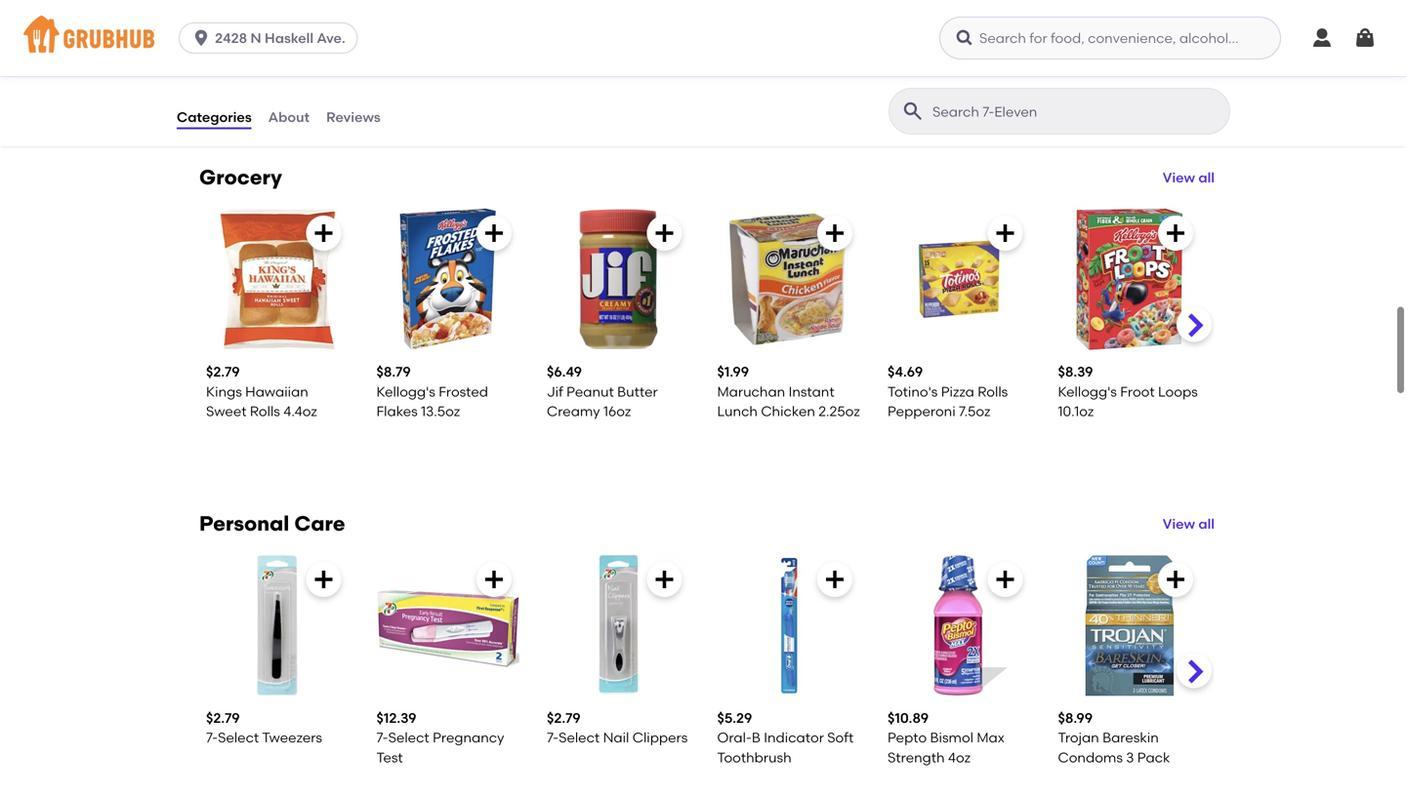 Task type: describe. For each thing, give the bounding box(es) containing it.
bareskin
[[1103, 730, 1159, 747]]

baked
[[1058, 57, 1100, 73]]

4oz inside $10.89 pepto bismol max strength 4oz
[[948, 750, 971, 767]]

haagen inside haagen dazs vanilla almond bar
[[376, 37, 430, 54]]

crunch
[[957, 37, 1006, 54]]

view all for personal care
[[1163, 516, 1215, 533]]

$2.79 7-select tweezers
[[206, 711, 322, 747]]

7-select nail clippers image
[[547, 555, 690, 698]]

3
[[1126, 750, 1134, 767]]

$5.00
[[206, 17, 242, 34]]

14oz
[[206, 57, 234, 73]]

maruchan
[[717, 384, 785, 400]]

svg image for $5.29 oral-b indicator soft toothbrush
[[823, 568, 847, 592]]

condoms
[[1058, 750, 1123, 767]]

snicker's
[[547, 37, 605, 54]]

jif peanut butter creamy 16oz image
[[547, 208, 690, 351]]

7-select tweezers image
[[206, 555, 349, 698]]

clippers
[[633, 730, 688, 747]]

kings hawaiian sweet rolls 4.4oz image
[[206, 208, 349, 351]]

7- for 7-select tweezers
[[206, 730, 218, 747]]

svg image for $12.39 7-select pregnancy test
[[482, 568, 506, 592]]

dough
[[799, 37, 843, 54]]

edy's dibs crunch 4oz button
[[880, 0, 1039, 103]]

max
[[977, 730, 1005, 747]]

$10.89 pepto bismol max strength 4oz
[[888, 711, 1005, 767]]

dibs
[[925, 37, 954, 54]]

twix cookie dough ice cream pint 16oz.
[[717, 37, 850, 73]]

test
[[376, 750, 403, 767]]

toothbrush
[[717, 750, 792, 767]]

edy's
[[888, 37, 921, 54]]

about
[[268, 109, 310, 125]]

select for tweezers
[[218, 730, 259, 747]]

all for personal care
[[1199, 516, 1215, 533]]

kellogg's for $8.39
[[1058, 384, 1117, 400]]

creamy
[[547, 403, 600, 420]]

snicker's ice cream pint
[[547, 37, 677, 73]]

nail
[[603, 730, 629, 747]]

$10.89
[[888, 711, 929, 727]]

instant
[[789, 384, 835, 400]]

hawaiian
[[245, 384, 308, 400]]

soft
[[827, 730, 854, 747]]

rolls inside $4.69 totino's pizza rolls pepperoni 7.5oz
[[978, 384, 1008, 400]]

main navigation navigation
[[0, 0, 1406, 76]]

care
[[294, 512, 345, 537]]

pepperoni
[[888, 403, 956, 420]]

svg image for $2.79 kings hawaiian sweet rolls 4.4oz
[[312, 222, 335, 245]]

sweet
[[206, 403, 247, 420]]

chicken
[[761, 403, 815, 420]]

$2.79 inside $2.79 7-select nail clippers
[[547, 711, 581, 727]]

magnifying glass icon image
[[901, 100, 925, 123]]

haagen inside $5.00 haagen dazs vanilla 14oz
[[206, 37, 260, 54]]

loops
[[1158, 384, 1198, 400]]

categories
[[177, 109, 252, 125]]

ice inside snicker's ice cream pint
[[608, 37, 628, 54]]

peanut
[[567, 384, 614, 400]]

$2.79 for personal care
[[206, 711, 240, 727]]

reviews
[[326, 109, 381, 125]]

pepto bismol max strength 4oz image
[[888, 555, 1031, 698]]

svg image for $2.79 7-select nail clippers
[[653, 568, 676, 592]]

indicator
[[764, 730, 824, 747]]

$4.69 totino's pizza rolls pepperoni 7.5oz
[[888, 364, 1008, 420]]

flakes
[[376, 403, 418, 420]]

$8.99
[[1058, 711, 1093, 727]]

almond
[[376, 57, 429, 73]]

edy's dibs crunch 4oz
[[888, 37, 1006, 73]]

trojan
[[1058, 730, 1099, 747]]

maruchan instant lunch chicken 2.25oz image
[[717, 208, 860, 351]]

2428 n haskell ave. button
[[179, 22, 366, 54]]

$5.00 haagen dazs vanilla 14oz
[[206, 17, 342, 73]]

4.4oz
[[283, 403, 317, 420]]

$9.59
[[1058, 17, 1092, 34]]

dazs inside haagen dazs vanilla almond bar
[[433, 37, 465, 54]]

frosted
[[439, 384, 488, 400]]

ave.
[[317, 30, 345, 46]]

$12.39 7-select pregnancy test
[[376, 711, 504, 767]]

$6.49 jif peanut butter creamy 16oz
[[547, 364, 658, 420]]

twix
[[717, 37, 746, 54]]

jerry's
[[1100, 37, 1144, 54]]

svg image for $8.99 trojan bareskin condoms 3 pack
[[1164, 568, 1187, 592]]

7- for 7-select pregnancy test
[[376, 730, 388, 747]]

$2.79 7-select nail clippers
[[547, 711, 688, 747]]

dazs inside $5.00 haagen dazs vanilla 14oz
[[263, 37, 295, 54]]

tweezers
[[262, 730, 322, 747]]

vanilla inside $5.00 haagen dazs vanilla 14oz
[[298, 37, 342, 54]]

select for pregnancy
[[388, 730, 429, 747]]

reviews button
[[325, 76, 382, 146]]

svg image for $4.69 totino's pizza rolls pepperoni 7.5oz
[[994, 222, 1017, 245]]

select for nail
[[559, 730, 600, 747]]

haagen dazs vanilla almond bar button
[[369, 0, 527, 103]]

pint inside twix cookie dough ice cream pint 16oz.
[[790, 57, 816, 73]]

$6.49
[[547, 364, 582, 381]]

about button
[[267, 76, 311, 146]]

7- for 7-select nail clippers
[[547, 730, 559, 747]]

svg image for $2.79 7-select tweezers
[[312, 568, 335, 592]]

Search for food, convenience, alcohol... search field
[[939, 17, 1281, 60]]

b
[[752, 730, 761, 747]]



Task type: locate. For each thing, give the bounding box(es) containing it.
1 all from the top
[[1199, 169, 1215, 186]]

3 select from the left
[[559, 730, 600, 747]]

svg image inside 2428 n haskell ave. button
[[192, 28, 211, 48]]

pack
[[1137, 750, 1170, 767]]

$8.79
[[376, 364, 411, 381]]

ice down twix
[[717, 57, 737, 73]]

svg image for $8.79 kellogg's frosted flakes 13.5oz
[[482, 222, 506, 245]]

view all button for personal care
[[1163, 515, 1215, 534]]

cream inside twix cookie dough ice cream pint 16oz.
[[741, 57, 787, 73]]

pizza
[[941, 384, 974, 400]]

svg image for $6.49 jif peanut butter creamy 16oz
[[653, 222, 676, 245]]

7- up test
[[376, 730, 388, 747]]

7-select pregnancy test image
[[376, 555, 520, 698]]

2 view all from the top
[[1163, 516, 1215, 533]]

1 haagen from the left
[[206, 37, 260, 54]]

svg image for $10.89 pepto bismol max strength 4oz
[[994, 568, 1017, 592]]

snicker's ice cream pint button
[[539, 0, 698, 103]]

2 horizontal spatial pint
[[1103, 57, 1129, 73]]

1 pint from the left
[[547, 57, 572, 73]]

trojan bareskin condoms 3 pack image
[[1058, 555, 1201, 698]]

0 horizontal spatial 4oz
[[888, 57, 910, 73]]

16oz
[[603, 403, 631, 420]]

select left "nail"
[[559, 730, 600, 747]]

$9.59 ben & jerry's half baked pint
[[1058, 17, 1174, 73]]

$2.79 for grocery
[[206, 364, 240, 381]]

3 7- from the left
[[547, 730, 559, 747]]

4oz down bismol
[[948, 750, 971, 767]]

haskell
[[265, 30, 314, 46]]

0 horizontal spatial 7-
[[206, 730, 218, 747]]

7- inside the '$2.79 7-select tweezers'
[[206, 730, 218, 747]]

3 pint from the left
[[1103, 57, 1129, 73]]

$4.69
[[888, 364, 923, 381]]

$2.79 inside $2.79 kings hawaiian sweet rolls 4.4oz
[[206, 364, 240, 381]]

2 kellogg's from the left
[[1058, 384, 1117, 400]]

half
[[1147, 37, 1174, 54]]

butter
[[617, 384, 658, 400]]

cream left twix
[[631, 37, 677, 54]]

1 kellogg's from the left
[[376, 384, 435, 400]]

1 horizontal spatial ice
[[717, 57, 737, 73]]

haagen up almond
[[376, 37, 430, 54]]

haagen down $5.00
[[206, 37, 260, 54]]

2 vanilla from the left
[[468, 37, 513, 54]]

2 all from the top
[[1199, 516, 1215, 533]]

haagen dazs vanilla almond bar
[[376, 37, 513, 73]]

view all for grocery
[[1163, 169, 1215, 186]]

view
[[1163, 169, 1195, 186], [1163, 516, 1195, 533]]

1 view all button from the top
[[1163, 168, 1215, 188]]

7- inside $2.79 7-select nail clippers
[[547, 730, 559, 747]]

1 vertical spatial view all button
[[1163, 515, 1215, 534]]

kellogg's
[[376, 384, 435, 400], [1058, 384, 1117, 400]]

froot
[[1120, 384, 1155, 400]]

svg image for $1.99 maruchan instant lunch chicken 2.25oz
[[823, 222, 847, 245]]

1 horizontal spatial dazs
[[433, 37, 465, 54]]

1 horizontal spatial pint
[[790, 57, 816, 73]]

1 vertical spatial view all
[[1163, 516, 1215, 533]]

&
[[1087, 37, 1097, 54]]

$1.99 maruchan instant lunch chicken 2.25oz
[[717, 364, 860, 420]]

0 vertical spatial rolls
[[978, 384, 1008, 400]]

1 vertical spatial rolls
[[250, 403, 280, 420]]

all for grocery
[[1199, 169, 1215, 186]]

pint down jerry's
[[1103, 57, 1129, 73]]

$1.99
[[717, 364, 749, 381]]

2 view from the top
[[1163, 516, 1195, 533]]

kellogg's for $8.79
[[376, 384, 435, 400]]

1 vertical spatial cream
[[741, 57, 787, 73]]

1 horizontal spatial haagen
[[376, 37, 430, 54]]

cream inside snicker's ice cream pint
[[631, 37, 677, 54]]

2 select from the left
[[388, 730, 429, 747]]

lunch
[[717, 403, 758, 420]]

0 vertical spatial view all button
[[1163, 168, 1215, 188]]

pint down 'snicker's'
[[547, 57, 572, 73]]

1 dazs from the left
[[263, 37, 295, 54]]

cream down cookie
[[741, 57, 787, 73]]

0 horizontal spatial select
[[218, 730, 259, 747]]

view for personal care
[[1163, 516, 1195, 533]]

0 vertical spatial ice
[[608, 37, 628, 54]]

$2.79 kings hawaiian sweet rolls 4.4oz
[[206, 364, 317, 420]]

7.5oz
[[959, 403, 991, 420]]

kellogg's inside $8.39 kellogg's froot loops 10.1oz
[[1058, 384, 1117, 400]]

kings
[[206, 384, 242, 400]]

1 horizontal spatial vanilla
[[468, 37, 513, 54]]

kellogg's frosted flakes 13.5oz image
[[376, 208, 520, 351]]

0 horizontal spatial ice
[[608, 37, 628, 54]]

ice
[[608, 37, 628, 54], [717, 57, 737, 73]]

0 vertical spatial view
[[1163, 169, 1195, 186]]

rolls
[[978, 384, 1008, 400], [250, 403, 280, 420]]

view all button for grocery
[[1163, 168, 1215, 188]]

1 view from the top
[[1163, 169, 1195, 186]]

7- left tweezers
[[206, 730, 218, 747]]

$2.79 inside the '$2.79 7-select tweezers'
[[206, 711, 240, 727]]

0 vertical spatial all
[[1199, 169, 1215, 186]]

$5.29 oral-b indicator soft toothbrush
[[717, 711, 854, 767]]

rolls inside $2.79 kings hawaiian sweet rolls 4.4oz
[[250, 403, 280, 420]]

cream
[[631, 37, 677, 54], [741, 57, 787, 73]]

select inside $2.79 7-select nail clippers
[[559, 730, 600, 747]]

totino's
[[888, 384, 938, 400]]

ben
[[1058, 37, 1083, 54]]

svg image
[[1311, 26, 1334, 50], [192, 28, 211, 48], [482, 222, 506, 245], [994, 222, 1017, 245], [1164, 222, 1187, 245], [482, 568, 506, 592]]

2 7- from the left
[[376, 730, 388, 747]]

0 horizontal spatial kellogg's
[[376, 384, 435, 400]]

kellogg's up flakes
[[376, 384, 435, 400]]

0 vertical spatial 4oz
[[888, 57, 910, 73]]

select inside $12.39 7-select pregnancy test
[[388, 730, 429, 747]]

2 horizontal spatial 7-
[[547, 730, 559, 747]]

pint inside snicker's ice cream pint
[[547, 57, 572, 73]]

dazs
[[263, 37, 295, 54], [433, 37, 465, 54]]

0 horizontal spatial cream
[[631, 37, 677, 54]]

1 view all from the top
[[1163, 169, 1215, 186]]

1 horizontal spatial kellogg's
[[1058, 384, 1117, 400]]

2428
[[215, 30, 247, 46]]

svg image for $8.39 kellogg's froot loops 10.1oz
[[1164, 222, 1187, 245]]

all
[[1199, 169, 1215, 186], [1199, 516, 1215, 533]]

categories button
[[176, 76, 253, 146]]

select inside the '$2.79 7-select tweezers'
[[218, 730, 259, 747]]

n
[[250, 30, 261, 46]]

2428 n haskell ave.
[[215, 30, 345, 46]]

rolls up 7.5oz
[[978, 384, 1008, 400]]

0 horizontal spatial rolls
[[250, 403, 280, 420]]

oral-
[[717, 730, 752, 747]]

svg image
[[1354, 26, 1377, 50], [955, 28, 975, 48], [312, 222, 335, 245], [653, 222, 676, 245], [823, 222, 847, 245], [312, 568, 335, 592], [653, 568, 676, 592], [823, 568, 847, 592], [994, 568, 1017, 592], [1164, 568, 1187, 592]]

bismol
[[930, 730, 974, 747]]

1 vanilla from the left
[[298, 37, 342, 54]]

1 select from the left
[[218, 730, 259, 747]]

1 horizontal spatial cream
[[741, 57, 787, 73]]

view for grocery
[[1163, 169, 1195, 186]]

13.5oz
[[421, 403, 460, 420]]

2 haagen from the left
[[376, 37, 430, 54]]

kellogg's up the 10.1oz
[[1058, 384, 1117, 400]]

personal care
[[199, 512, 345, 537]]

pregnancy
[[433, 730, 504, 747]]

0 horizontal spatial vanilla
[[298, 37, 342, 54]]

1 7- from the left
[[206, 730, 218, 747]]

select down $12.39
[[388, 730, 429, 747]]

1 vertical spatial view
[[1163, 516, 1195, 533]]

1 vertical spatial all
[[1199, 516, 1215, 533]]

$5.29
[[717, 711, 752, 727]]

1 vertical spatial 4oz
[[948, 750, 971, 767]]

dazs up bar
[[433, 37, 465, 54]]

0 horizontal spatial pint
[[547, 57, 572, 73]]

$8.79 kellogg's frosted flakes 13.5oz
[[376, 364, 488, 420]]

ice right 'snicker's'
[[608, 37, 628, 54]]

cookie
[[749, 37, 796, 54]]

0 vertical spatial cream
[[631, 37, 677, 54]]

oral-b indicator soft toothbrush image
[[717, 555, 860, 698]]

1 vertical spatial ice
[[717, 57, 737, 73]]

select
[[218, 730, 259, 747], [388, 730, 429, 747], [559, 730, 600, 747]]

kellogg's inside $8.79 kellogg's frosted flakes 13.5oz
[[376, 384, 435, 400]]

1 horizontal spatial 7-
[[376, 730, 388, 747]]

pepto
[[888, 730, 927, 747]]

pint
[[547, 57, 572, 73], [790, 57, 816, 73], [1103, 57, 1129, 73]]

4oz inside edy's dibs crunch 4oz
[[888, 57, 910, 73]]

rolls down hawaiian
[[250, 403, 280, 420]]

0 horizontal spatial dazs
[[263, 37, 295, 54]]

1 horizontal spatial 4oz
[[948, 750, 971, 767]]

4oz
[[888, 57, 910, 73], [948, 750, 971, 767]]

7- left "nail"
[[547, 730, 559, 747]]

2 pint from the left
[[790, 57, 816, 73]]

2.25oz
[[819, 403, 860, 420]]

1 horizontal spatial select
[[388, 730, 429, 747]]

twix cookie dough ice cream pint 16oz. button
[[709, 0, 868, 103]]

2 horizontal spatial select
[[559, 730, 600, 747]]

view all
[[1163, 169, 1215, 186], [1163, 516, 1215, 533]]

select left tweezers
[[218, 730, 259, 747]]

totino's pizza rolls pepperoni 7.5oz image
[[888, 208, 1031, 351]]

strength
[[888, 750, 945, 767]]

grocery
[[199, 165, 282, 190]]

ice inside twix cookie dough ice cream pint 16oz.
[[717, 57, 737, 73]]

jif
[[547, 384, 563, 400]]

kellogg's froot loops 10.1oz image
[[1058, 208, 1201, 351]]

7-
[[206, 730, 218, 747], [376, 730, 388, 747], [547, 730, 559, 747]]

view all button
[[1163, 168, 1215, 188], [1163, 515, 1215, 534]]

pint inside the $9.59 ben & jerry's half baked pint
[[1103, 57, 1129, 73]]

personal
[[199, 512, 289, 537]]

$12.39
[[376, 711, 416, 727]]

bar
[[432, 57, 455, 73]]

pint down dough
[[790, 57, 816, 73]]

2 dazs from the left
[[433, 37, 465, 54]]

Search 7-Eleven search field
[[931, 103, 1224, 121]]

$2.79
[[206, 364, 240, 381], [206, 711, 240, 727], [547, 711, 581, 727]]

dazs right n
[[263, 37, 295, 54]]

0 horizontal spatial haagen
[[206, 37, 260, 54]]

0 vertical spatial view all
[[1163, 169, 1215, 186]]

10.1oz
[[1058, 403, 1094, 420]]

1 horizontal spatial rolls
[[978, 384, 1008, 400]]

$8.39
[[1058, 364, 1093, 381]]

2 view all button from the top
[[1163, 515, 1215, 534]]

vanilla inside haagen dazs vanilla almond bar
[[468, 37, 513, 54]]

16oz.
[[819, 57, 850, 73]]

7- inside $12.39 7-select pregnancy test
[[376, 730, 388, 747]]

4oz down edy's
[[888, 57, 910, 73]]



Task type: vqa. For each thing, say whether or not it's contained in the screenshot.


